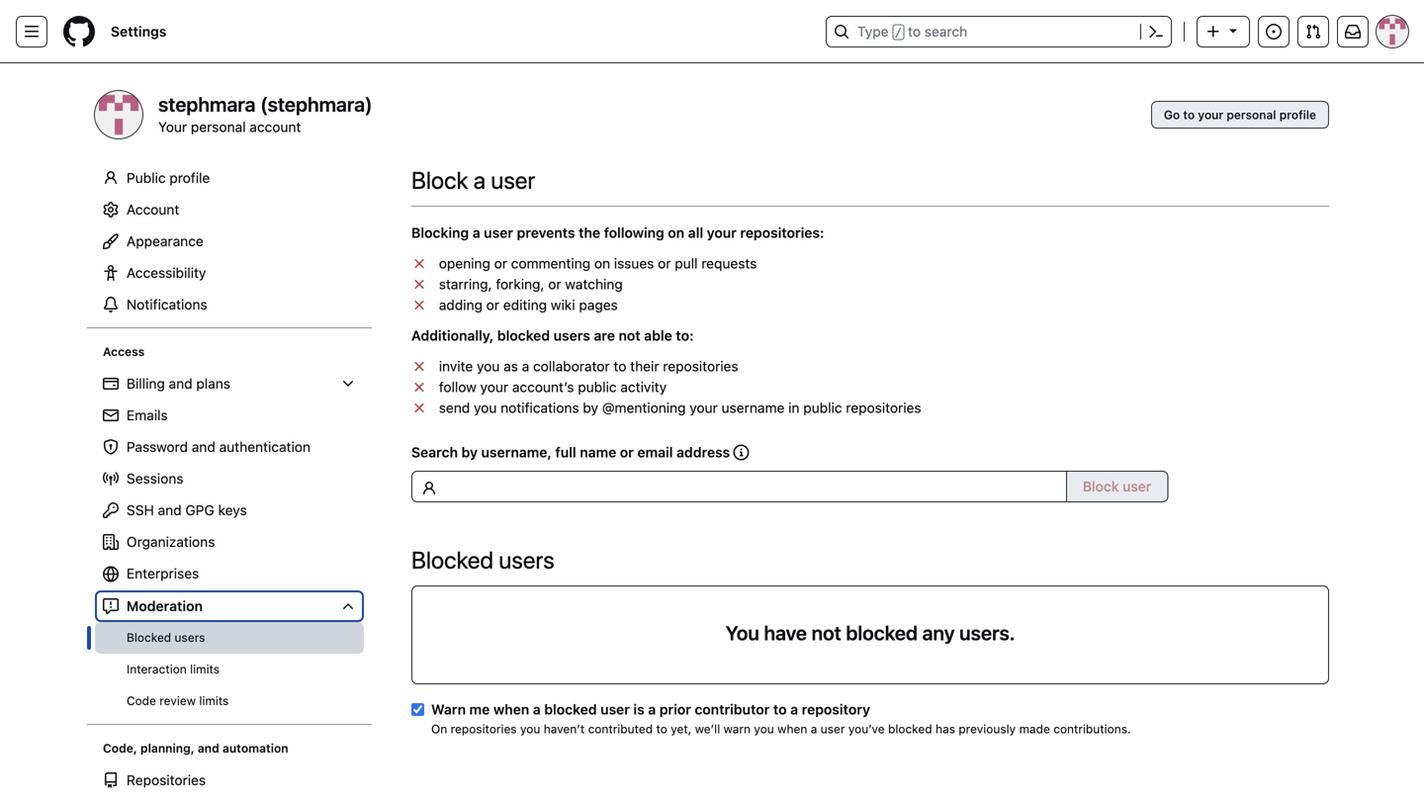 Task type: describe. For each thing, give the bounding box(es) containing it.
or inside the block user search box
[[620, 444, 634, 461]]

me
[[470, 701, 490, 718]]

search
[[925, 23, 968, 40]]

0 vertical spatial users
[[554, 327, 590, 344]]

requests
[[702, 255, 757, 272]]

you left haven't
[[520, 722, 541, 736]]

stephmara
[[158, 93, 256, 116]]

account's
[[512, 379, 574, 395]]

settings
[[111, 23, 167, 40]]

user inside button
[[1123, 478, 1152, 495]]

(stephmara)
[[260, 93, 373, 116]]

your right all
[[707, 225, 737, 241]]

notifications
[[127, 296, 207, 313]]

access
[[103, 345, 145, 359]]

to up on repositories you haven't contributed to yet, we'll warn you when a user you've blocked has previously made contributions.
[[774, 701, 787, 718]]

blocked inside moderation list
[[127, 631, 171, 645]]

1 horizontal spatial profile
[[1280, 108, 1317, 122]]

access list
[[95, 368, 364, 717]]

and for authentication
[[192, 439, 216, 455]]

account link
[[95, 194, 364, 226]]

block user button
[[1066, 471, 1169, 503]]

you right warn
[[754, 722, 774, 736]]

billing
[[127, 375, 165, 392]]

emails link
[[95, 400, 364, 431]]

@stephmara image
[[95, 91, 142, 139]]

additionally, blocked users are not able to:
[[412, 327, 694, 344]]

go to your personal profile link
[[1152, 101, 1330, 129]]

warn me when a blocked user is a prior contributor to a repository
[[431, 701, 871, 718]]

0 vertical spatial blocked
[[412, 546, 494, 574]]

all
[[688, 225, 704, 241]]

to:
[[676, 327, 694, 344]]

issue opened image
[[1266, 24, 1282, 40]]

paintbrush image
[[103, 233, 119, 249]]

sessions
[[127, 470, 183, 487]]

in
[[789, 400, 800, 416]]

repositories link
[[95, 765, 364, 796]]

have
[[764, 621, 807, 645]]

or up forking,
[[494, 255, 507, 272]]

to right /
[[908, 23, 921, 40]]

gpg
[[185, 502, 214, 518]]

x image for adding or editing wiki pages
[[412, 297, 427, 313]]

1 vertical spatial profile
[[170, 170, 210, 186]]

chevron down image
[[340, 599, 356, 614]]

username
[[722, 400, 785, 416]]

pull
[[675, 255, 698, 272]]

personal for to
[[1227, 108, 1277, 122]]

review
[[160, 694, 196, 708]]

the
[[579, 225, 601, 241]]

notifications image
[[1345, 24, 1361, 40]]

blocked up haven't
[[544, 701, 597, 718]]

settings link
[[103, 16, 174, 47]]

contributions.
[[1054, 722, 1131, 736]]

any
[[923, 621, 955, 645]]

triangle down image
[[1226, 22, 1242, 38]]

shield lock image
[[103, 439, 119, 455]]

and up repositories link
[[198, 741, 219, 755]]

able
[[644, 327, 673, 344]]

1 horizontal spatial by
[[583, 400, 599, 416]]

issues
[[614, 255, 654, 272]]

haven't
[[544, 722, 585, 736]]

x image
[[412, 379, 427, 395]]

billing and plans
[[127, 375, 231, 392]]

block user
[[1083, 478, 1152, 495]]

starring,
[[439, 276, 492, 292]]

wiki
[[551, 297, 575, 313]]

0 horizontal spatial on
[[595, 255, 610, 272]]

authentication
[[219, 439, 311, 455]]

users.
[[960, 621, 1015, 645]]

account
[[250, 119, 301, 135]]

plans
[[196, 375, 231, 392]]

your inside go to your personal profile link
[[1199, 108, 1224, 122]]

opening or commenting on issues or pull requests
[[435, 255, 757, 272]]

opening
[[439, 255, 491, 272]]

automation
[[223, 741, 289, 755]]

to left yet,
[[656, 722, 668, 736]]

blocked left any
[[846, 621, 918, 645]]

blocked users link
[[95, 622, 364, 654]]

interaction limits link
[[95, 654, 364, 686]]

ssh and gpg keys
[[127, 502, 247, 518]]

email
[[638, 444, 673, 461]]

block for block a user
[[412, 166, 468, 194]]

code review limits
[[127, 694, 229, 708]]

appearance
[[127, 233, 204, 249]]

plus image
[[1206, 24, 1222, 40]]

full
[[555, 444, 576, 461]]

send you notifications by @mentioning your username in public repositories
[[435, 400, 922, 416]]

blocked left has
[[888, 722, 933, 736]]

address
[[677, 444, 730, 461]]

code,
[[103, 741, 137, 755]]

repositories
[[127, 772, 206, 788]]

previously
[[959, 722, 1016, 736]]

type / to search
[[858, 23, 968, 40]]

ssh and gpg keys link
[[95, 495, 364, 526]]

or down commenting
[[548, 276, 562, 292]]

blocked down editing
[[497, 327, 550, 344]]

accessibility
[[127, 265, 206, 281]]

account
[[127, 201, 179, 218]]

block a user
[[412, 166, 535, 194]]

mail image
[[103, 408, 119, 423]]

command palette image
[[1149, 24, 1164, 40]]

and for plans
[[169, 375, 193, 392]]

code, planning, and automation
[[103, 741, 289, 755]]

interaction limits
[[127, 662, 220, 676]]

git pull request image
[[1306, 24, 1322, 40]]

password and authentication
[[127, 439, 311, 455]]

repositories:
[[740, 225, 825, 241]]

you right send
[[474, 400, 497, 416]]

prevents
[[517, 225, 575, 241]]

moderation list
[[95, 622, 364, 717]]

sessions link
[[95, 463, 364, 495]]

go
[[1164, 108, 1180, 122]]

accessibility link
[[95, 257, 364, 289]]

blocking
[[412, 225, 469, 241]]

x image for invite you as a collaborator to their repositories
[[412, 359, 427, 374]]

search by username, full name or email address
[[412, 444, 734, 461]]

code review limits link
[[95, 686, 364, 717]]



Task type: locate. For each thing, give the bounding box(es) containing it.
your
[[1199, 108, 1224, 122], [707, 225, 737, 241], [480, 379, 509, 395], [690, 400, 718, 416]]

users
[[554, 327, 590, 344], [499, 546, 555, 574], [175, 631, 205, 645]]

broadcast image
[[103, 471, 119, 487]]

1 horizontal spatial personal
[[1227, 108, 1277, 122]]

or right adding
[[487, 297, 500, 313]]

Search by username, full name or email address text field
[[412, 471, 1067, 503]]

repositories
[[663, 358, 739, 374], [846, 400, 922, 416], [451, 722, 517, 736]]

limits inside interaction limits link
[[190, 662, 220, 676]]

1 horizontal spatial block
[[1083, 478, 1119, 495]]

3 x image from the top
[[412, 297, 427, 313]]

not right have
[[812, 621, 842, 645]]

your right "go"
[[1199, 108, 1224, 122]]

report image
[[103, 599, 119, 614]]

0 vertical spatial profile
[[1280, 108, 1317, 122]]

adding
[[439, 297, 483, 313]]

and inside password and authentication link
[[192, 439, 216, 455]]

1 horizontal spatial repositories
[[663, 358, 739, 374]]

your down as
[[480, 379, 509, 395]]

on up watching
[[595, 255, 610, 272]]

to left their on the left top of the page
[[614, 358, 627, 374]]

on
[[668, 225, 685, 241], [595, 255, 610, 272]]

interaction
[[127, 662, 187, 676]]

0 horizontal spatial blocked users
[[127, 631, 205, 645]]

blocked
[[412, 546, 494, 574], [127, 631, 171, 645]]

organization image
[[103, 534, 119, 550]]

repositories up the block user search box
[[846, 400, 922, 416]]

send
[[439, 400, 470, 416]]

x image for opening or commenting on issues or pull requests
[[412, 256, 427, 272]]

personal
[[1227, 108, 1277, 122], [191, 119, 246, 135]]

1 vertical spatial when
[[778, 722, 808, 736]]

invite you as a collaborator to their repositories
[[435, 358, 739, 374]]

0 horizontal spatial when
[[494, 701, 530, 718]]

person image down search
[[421, 481, 437, 497]]

activity
[[621, 379, 667, 395]]

blocked
[[497, 327, 550, 344], [846, 621, 918, 645], [544, 701, 597, 718], [888, 722, 933, 736]]

you've
[[849, 722, 885, 736]]

x image up x image
[[412, 359, 427, 374]]

your up the address at the bottom of page
[[690, 400, 718, 416]]

bell image
[[103, 297, 119, 313]]

0 horizontal spatial not
[[619, 327, 641, 344]]

0 horizontal spatial profile
[[170, 170, 210, 186]]

is
[[634, 701, 645, 718]]

1 vertical spatial blocked users
[[127, 631, 205, 645]]

public
[[127, 170, 166, 186]]

block for block user
[[1083, 478, 1119, 495]]

to right "go"
[[1184, 108, 1195, 122]]

2 vertical spatial users
[[175, 631, 205, 645]]

their
[[630, 358, 659, 374]]

public down invite you as a collaborator to their repositories
[[578, 379, 617, 395]]

following
[[604, 225, 665, 241]]

moderation button
[[95, 591, 364, 622]]

0 vertical spatial person image
[[103, 170, 119, 186]]

1 horizontal spatial on
[[668, 225, 685, 241]]

and left plans
[[169, 375, 193, 392]]

Warn me when a blocked user is a prior contributor to a repository checkbox
[[412, 703, 424, 716]]

blocked users inside blocked users link
[[127, 631, 205, 645]]

0 horizontal spatial by
[[462, 444, 478, 461]]

homepage image
[[63, 16, 95, 47]]

0 vertical spatial on
[[668, 225, 685, 241]]

repository
[[802, 701, 871, 718]]

ssh
[[127, 502, 154, 518]]

1 vertical spatial users
[[499, 546, 555, 574]]

you left as
[[477, 358, 500, 374]]

5 x image from the top
[[412, 400, 427, 416]]

key image
[[103, 503, 119, 518]]

and for gpg
[[158, 502, 182, 518]]

adding or editing wiki pages
[[435, 297, 618, 313]]

person image
[[103, 170, 119, 186], [421, 481, 437, 497]]

we'll
[[695, 722, 720, 736]]

watching
[[565, 276, 623, 292]]

1 horizontal spatial blocked users
[[412, 546, 555, 574]]

when down the repository on the right bottom
[[778, 722, 808, 736]]

personal inside "stephmara (stephmara) your personal account"
[[191, 119, 246, 135]]

by down invite you as a collaborator to their repositories
[[583, 400, 599, 416]]

x image left starring,
[[412, 277, 427, 292]]

2 horizontal spatial repositories
[[846, 400, 922, 416]]

x image down the blocking
[[412, 256, 427, 272]]

search
[[412, 444, 458, 461]]

person image up gear image
[[103, 170, 119, 186]]

0 horizontal spatial repositories
[[451, 722, 517, 736]]

profile
[[1280, 108, 1317, 122], [170, 170, 210, 186]]

2 x image from the top
[[412, 277, 427, 292]]

username,
[[481, 444, 552, 461]]

moderation
[[127, 598, 203, 614]]

x image for starring, forking, or watching
[[412, 277, 427, 292]]

1 vertical spatial repositories
[[846, 400, 922, 416]]

are
[[594, 327, 615, 344]]

and down the emails link
[[192, 439, 216, 455]]

learn more about blocking a user image
[[734, 445, 750, 461]]

x image down x image
[[412, 400, 427, 416]]

enterprises
[[127, 565, 199, 582]]

0 vertical spatial limits
[[190, 662, 220, 676]]

repositories down the me
[[451, 722, 517, 736]]

commenting
[[511, 255, 591, 272]]

on left all
[[668, 225, 685, 241]]

repo image
[[103, 773, 119, 788]]

name
[[580, 444, 617, 461]]

0 horizontal spatial public
[[578, 379, 617, 395]]

public profile link
[[95, 162, 364, 194]]

1 horizontal spatial blocked
[[412, 546, 494, 574]]

contributed
[[588, 722, 653, 736]]

and right 'ssh'
[[158, 502, 182, 518]]

block
[[412, 166, 468, 194], [1083, 478, 1119, 495]]

0 horizontal spatial person image
[[103, 170, 119, 186]]

public right in
[[804, 400, 842, 416]]

1 vertical spatial person image
[[421, 481, 437, 497]]

2 vertical spatial repositories
[[451, 722, 517, 736]]

personal for (stephmara)
[[191, 119, 246, 135]]

code
[[127, 694, 156, 708]]

and inside ssh and gpg keys link
[[158, 502, 182, 518]]

profile down git pull request icon
[[1280, 108, 1317, 122]]

globe image
[[103, 566, 119, 582]]

0 horizontal spatial personal
[[191, 119, 246, 135]]

or left email
[[620, 444, 634, 461]]

by right search
[[462, 444, 478, 461]]

0 horizontal spatial blocked
[[127, 631, 171, 645]]

1 vertical spatial by
[[462, 444, 478, 461]]

planning,
[[140, 741, 195, 755]]

forking,
[[496, 276, 545, 292]]

0 vertical spatial public
[[578, 379, 617, 395]]

1 horizontal spatial not
[[812, 621, 842, 645]]

by inside the block user search box
[[462, 444, 478, 461]]

/
[[895, 26, 902, 40]]

x image left adding
[[412, 297, 427, 313]]

1 vertical spatial not
[[812, 621, 842, 645]]

gear image
[[103, 202, 119, 218]]

on
[[431, 722, 447, 736]]

and inside billing and plans dropdown button
[[169, 375, 193, 392]]

1 horizontal spatial when
[[778, 722, 808, 736]]

1 vertical spatial blocked
[[127, 631, 171, 645]]

block inside button
[[1083, 478, 1119, 495]]

limits inside code review limits link
[[199, 694, 229, 708]]

0 vertical spatial blocked users
[[412, 546, 555, 574]]

editing
[[503, 297, 547, 313]]

limits down interaction limits link
[[199, 694, 229, 708]]

0 vertical spatial by
[[583, 400, 599, 416]]

0 vertical spatial block
[[412, 166, 468, 194]]

1 x image from the top
[[412, 256, 427, 272]]

by
[[583, 400, 599, 416], [462, 444, 478, 461]]

made
[[1020, 722, 1051, 736]]

billing and plans button
[[95, 368, 364, 400]]

profile right public
[[170, 170, 210, 186]]

follow your account's public activity
[[435, 379, 667, 395]]

4 x image from the top
[[412, 359, 427, 374]]

notifications
[[501, 400, 579, 416]]

1 vertical spatial on
[[595, 255, 610, 272]]

repositories down "to:"
[[663, 358, 739, 374]]

blocked users
[[412, 546, 555, 574], [127, 631, 205, 645]]

as
[[504, 358, 518, 374]]

Block user search field
[[412, 442, 1330, 503]]

blocking a user prevents the following on all your repositories:
[[412, 225, 825, 241]]

personal down 'stephmara'
[[191, 119, 246, 135]]

you have not blocked any users.
[[726, 621, 1015, 645]]

0 horizontal spatial block
[[412, 166, 468, 194]]

you
[[726, 621, 760, 645]]

1 vertical spatial block
[[1083, 478, 1119, 495]]

when right the me
[[494, 701, 530, 718]]

enterprises link
[[95, 558, 364, 591]]

1 horizontal spatial person image
[[421, 481, 437, 497]]

type
[[858, 23, 889, 40]]

0 vertical spatial when
[[494, 701, 530, 718]]

or left pull
[[658, 255, 671, 272]]

0 vertical spatial not
[[619, 327, 641, 344]]

0 vertical spatial repositories
[[663, 358, 739, 374]]

follow
[[439, 379, 477, 395]]

limits down blocked users link
[[190, 662, 220, 676]]

not right "are" on the left of the page
[[619, 327, 641, 344]]

accessibility image
[[103, 265, 119, 281]]

password
[[127, 439, 188, 455]]

person image inside public profile link
[[103, 170, 119, 186]]

a
[[474, 166, 486, 194], [473, 225, 480, 241], [522, 358, 530, 374], [533, 701, 541, 718], [648, 701, 656, 718], [791, 701, 799, 718], [811, 722, 818, 736]]

password and authentication link
[[95, 431, 364, 463]]

1 vertical spatial public
[[804, 400, 842, 416]]

x image for send you notifications by @mentioning your username in public repositories
[[412, 400, 427, 416]]

you
[[477, 358, 500, 374], [474, 400, 497, 416], [520, 722, 541, 736], [754, 722, 774, 736]]

1 horizontal spatial public
[[804, 400, 842, 416]]

personal right "go"
[[1227, 108, 1277, 122]]

x image
[[412, 256, 427, 272], [412, 277, 427, 292], [412, 297, 427, 313], [412, 359, 427, 374], [412, 400, 427, 416]]

1 vertical spatial limits
[[199, 694, 229, 708]]

warn
[[431, 701, 466, 718]]

go to your personal profile
[[1164, 108, 1317, 122]]

contributor
[[695, 701, 770, 718]]

starring, forking, or watching
[[435, 276, 623, 292]]

stephmara (stephmara) your personal account
[[158, 93, 373, 135]]

on repositories you haven't contributed to yet, we'll warn you when a user you've blocked has previously made contributions.
[[431, 722, 1131, 736]]

users inside moderation list
[[175, 631, 205, 645]]

public profile
[[127, 170, 210, 186]]



Task type: vqa. For each thing, say whether or not it's contained in the screenshot.
adding
yes



